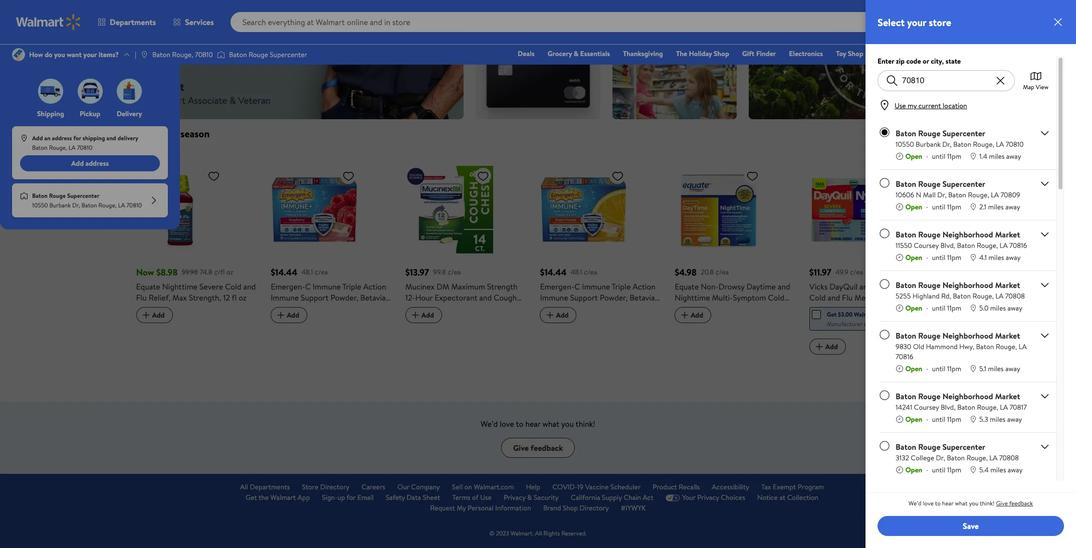 Task type: describe. For each thing, give the bounding box(es) containing it.
0 vertical spatial feedback
[[531, 443, 563, 454]]

0 horizontal spatial learn more
[[488, 3, 522, 13]]

email
[[357, 493, 374, 503]]

get the walmart app link
[[246, 493, 310, 503]]

$9.98
[[182, 267, 198, 277]]

deals
[[518, 49, 535, 59]]

c, for bvitamins,
[[614, 303, 621, 314]]

to for we'd love to hear what you think!
[[516, 419, 524, 430]]

store directory link
[[302, 482, 350, 493]]

we'd love to hear what you think!
[[481, 419, 596, 430]]

 image for baton rouge, 70810
[[140, 51, 148, 59]]

baton rouge neighborhood market 5255 highland rd, baton rouge, la 70808
[[896, 280, 1025, 301]]

 image for shipping
[[38, 79, 63, 104]]

grocery & essentials
[[548, 49, 610, 59]]

baton rouge supercenter 10550 burbank dr, baton rouge, la 70810 inside select store option group
[[896, 128, 1024, 149]]

70817
[[1010, 403, 1027, 413]]

baton rouge neighborhood market store details image for baton rouge neighborhood market 9830 old hammond hwy, baton rouge, la 70816
[[1039, 330, 1051, 342]]

rouge for 11550 coursey blvd, baton rouge, la 70816
[[918, 229, 941, 240]]

Get $3.00 Walmart Cash checkbox
[[812, 310, 821, 319]]

shop for brand shop directory
[[563, 503, 578, 513]]

11pm for baton rouge supercenter 3132 college dr, baton rouge, la 70808
[[947, 465, 962, 475]]

tablets,
[[449, 303, 475, 314]]

walmart+ link
[[1025, 48, 1064, 59]]

¢/fl
[[214, 267, 225, 277]]

30 for antioxidants,
[[575, 325, 584, 336]]

la inside baton rouge neighborhood market 11550 coursey blvd, baton rouge, la 70816
[[1000, 241, 1008, 251]]

or
[[923, 56, 929, 66]]

delivery button
[[115, 76, 144, 119]]

brand
[[543, 503, 561, 513]]

99.8
[[433, 267, 446, 277]]

product group containing $13.97
[[405, 146, 526, 356]]

equate inside now $8.98 $9.98 74.8 ¢/fl oz equate nighttime severe cold and flu relief, max strength, 12 fl oz
[[136, 281, 160, 292]]

rouge for 10550 burbank dr, baton rouge, la 70810
[[918, 128, 941, 139]]

11pm for baton rouge neighborhood market 9830 old hammond hwy, baton rouge, la 70816
[[947, 364, 962, 374]]

c for d
[[574, 281, 580, 292]]

away for baton rouge neighborhood market 9830 old hammond hwy, baton rouge, la 70816
[[1006, 364, 1020, 374]]

supply
[[602, 493, 622, 503]]

information
[[495, 503, 531, 513]]

miles for baton rouge supercenter 3132 college dr, baton rouge, la 70808
[[991, 465, 1006, 475]]

0 horizontal spatial 10550
[[32, 201, 48, 210]]

70810 inside select store option group
[[1006, 139, 1024, 149]]

orange
[[540, 325, 566, 336]]

add to cart image for vitamin
[[544, 309, 556, 321]]

hear for we'd love to hear what you think!
[[525, 419, 541, 430]]

¢/ea for $13.97 99.8 ¢/ea mucinex dm maximum strength 12-hour expectorant and cough suppressant tablets, 14 count
[[448, 267, 461, 277]]

severe inside now $8.98 $9.98 74.8 ¢/fl oz equate nighttime severe cold and flu relief, max strength, 12 fl oz
[[199, 281, 223, 292]]

rouge, inside baton rouge neighborhood market 14241 coursey blvd, baton rouge, la 70817
[[977, 403, 998, 413]]

Enter zip code or city, state text field
[[898, 71, 995, 91]]

sell on walmart.com
[[452, 482, 514, 492]]

sign-
[[322, 493, 338, 503]]

add inside add an address for shipping and delivery baton rouge, la 70810
[[32, 134, 43, 142]]

old
[[913, 342, 924, 352]]

$4.98
[[675, 266, 697, 279]]

10606 n mall dr, baton rouge, la 70809. element
[[896, 190, 1021, 200]]

terms of use link
[[452, 493, 492, 503]]

70816 inside baton rouge neighborhood market 11550 coursey blvd, baton rouge, la 70816
[[1010, 241, 1027, 251]]

· for baton rouge supercenter 10550 burbank dr, baton rouge, la 70810
[[927, 151, 928, 161]]

70816 inside baton rouge neighborhood market 9830 old hammond hwy, baton rouge, la 70816
[[896, 352, 913, 362]]

neighborhood for baton rouge neighborhood market 11550 coursey blvd, baton rouge, la 70816
[[943, 229, 993, 240]]

app
[[298, 493, 310, 503]]

now
[[136, 266, 154, 279]]

use inside select your store dialog
[[895, 101, 906, 111]]

our company link
[[397, 482, 440, 493]]

cold inside $4.98 20.8 ¢/ea equate non-drowsy daytime and nighttime multi-symptom cold caplets, 24 count
[[768, 292, 785, 303]]

symptom
[[733, 292, 766, 303]]

view
[[1036, 83, 1049, 91]]

hear for we'd love to hear what you think! give feedback
[[942, 499, 954, 508]]

rights
[[543, 529, 560, 538]]

la inside baton rouge supercenter 3132 college dr, baton rouge, la 70808
[[990, 453, 998, 463]]

dr, down location
[[943, 139, 952, 149]]

10550 burbank dr, baton rouge, la 70810. element
[[896, 139, 1024, 149]]

state
[[946, 56, 961, 66]]

the-
[[827, 303, 842, 314]]

do
[[45, 50, 52, 60]]

11pm for baton rouge neighborhood market 14241 coursey blvd, baton rouge, la 70817
[[947, 415, 962, 425]]

electronics link
[[785, 48, 828, 59]]

to for we'd love to hear what you think! give feedback
[[935, 499, 941, 508]]

exempt
[[773, 482, 796, 492]]

0 vertical spatial oz
[[226, 267, 233, 277]]

liquicaps,
[[888, 292, 922, 303]]

you for we'd love to hear what you think! give feedback
[[969, 499, 979, 508]]

9830
[[896, 342, 912, 352]]

– for raspberry
[[355, 325, 359, 336]]

$8.98
[[156, 266, 178, 279]]

11550 coursey blvd, baton rouge, la 70816. element
[[896, 241, 1027, 251]]

¢/ea for $11.97 49.9 ¢/ea vicks dayquil and nyquil severe cold and flu medicine liquicaps, over-the-counter medicine, 24 ct
[[850, 267, 863, 277]]

open · until 11pm for baton rouge neighborhood market 9830 old hammond hwy, baton rouge, la 70816
[[906, 364, 962, 374]]

baton rouge neighborhood market store details image for baton rouge neighborhood market 5255 highland rd, baton rouge, la 70808
[[1039, 279, 1051, 291]]

give inside select your store dialog
[[996, 499, 1008, 508]]

Walmart Site-Wide search field
[[230, 12, 906, 32]]

address inside add an address for shipping and delivery baton rouge, la 70810
[[52, 134, 72, 142]]

gift finder link
[[738, 48, 781, 59]]

away for baton rouge neighborhood market 14241 coursey blvd, baton rouge, la 70817
[[1007, 415, 1022, 425]]

12
[[223, 292, 230, 303]]

open for baton rouge supercenter 10550 burbank dr, baton rouge, la 70810
[[906, 151, 923, 161]]

neighborhood for baton rouge neighborhood market 14241 coursey blvd, baton rouge, la 70817
[[943, 391, 993, 402]]

give inside button
[[513, 443, 529, 454]]

nighttime inside now $8.98 $9.98 74.8 ¢/fl oz equate nighttime severe cold and flu relief, max strength, 12 fl oz
[[162, 281, 198, 292]]

#iywyk
[[621, 503, 646, 513]]

count inside the $14.44 48.1 ¢/ea emergen-c immune  triple action immune support powder, betavia (r), 1000mg vitamin c, bvitamins, vitamin d and antioxidants, super orange – 30 count
[[586, 325, 607, 336]]

emergen- for emergen-c immune  triple action immune support powder, betavia (r), 1000mg vitamin c, bvitamins, vitamin d and antioxidants, super orange – 30 count
[[540, 281, 574, 292]]

4 product group from the left
[[540, 146, 661, 356]]

sign-up for email
[[322, 493, 374, 503]]

 image for delivery
[[117, 79, 142, 104]]

(r), for vitamins,
[[271, 303, 283, 314]]

market for baton rouge neighborhood market 5255 highland rd, baton rouge, la 70808
[[995, 280, 1020, 291]]

walmart inside tax exempt program get the walmart app
[[270, 493, 296, 503]]

la inside baton rouge neighborhood market 14241 coursey blvd, baton rouge, la 70817
[[1000, 403, 1008, 413]]

rouge, inside "baton rouge neighborhood market 5255 highland rd, baton rouge, la 70808"
[[973, 291, 994, 301]]

rouge for 5255 highland rd, baton rouge, la 70808
[[918, 280, 941, 291]]

for inside add an address for shipping and delivery baton rouge, la 70810
[[73, 134, 81, 142]]

how
[[29, 50, 43, 60]]

1 vertical spatial baton rouge supercenter 10550 burbank dr, baton rouge, la 70810
[[32, 192, 142, 210]]

rouge for 14241 coursey blvd, baton rouge, la 70817
[[918, 391, 941, 402]]

debit
[[1000, 49, 1017, 59]]

1 horizontal spatial shop
[[714, 49, 729, 59]]

market for baton rouge neighborhood market 14241 coursey blvd, baton rouge, la 70817
[[995, 391, 1020, 402]]

season
[[180, 127, 210, 140]]

give feedback button inside select your store dialog
[[996, 499, 1033, 508]]

0 vertical spatial directory
[[320, 482, 350, 492]]

74.8
[[200, 267, 212, 277]]

Search search field
[[230, 12, 906, 32]]

toy shop link
[[832, 48, 868, 59]]

30 for and
[[361, 325, 370, 336]]

tax exempt program link
[[761, 482, 824, 493]]

current
[[919, 101, 941, 111]]

use my current location button
[[891, 101, 970, 111]]

0 horizontal spatial add to cart image
[[140, 309, 152, 321]]

24 inside $4.98 20.8 ¢/ea equate non-drowsy daytime and nighttime multi-symptom cold caplets, 24 count
[[705, 303, 714, 314]]

of
[[472, 493, 479, 503]]

more for the rightmost learn more link
[[643, 11, 659, 21]]

count inside $4.98 20.8 ¢/ea equate non-drowsy daytime and nighttime multi-symptom cold caplets, 24 count
[[716, 303, 737, 314]]

1 horizontal spatial add to cart image
[[409, 309, 421, 321]]

48.1 for $14.44 48.1 ¢/ea emergen-c immune  triple action immune support powder, betavia (r), 1000mg vitamin c, b vitamins, vitamin d and antioxidants, raspberry – 30 count
[[301, 267, 313, 277]]

reserved.
[[561, 529, 587, 538]]

safety
[[386, 493, 405, 503]]

count inside $13.97 99.8 ¢/ea mucinex dm maximum strength 12-hour expectorant and cough suppressant tablets, 14 count
[[487, 303, 508, 314]]

dr, inside baton rouge supercenter 3132 college dr, baton rouge, la 70808
[[936, 453, 945, 463]]

open for baton rouge neighborhood market 5255 highland rd, baton rouge, la 70808
[[906, 303, 923, 313]]

70810 inside add an address for shipping and delivery baton rouge, la 70810
[[77, 143, 92, 152]]

chain
[[624, 493, 641, 503]]

0
[[1053, 11, 1057, 20]]

until for baton rouge supercenter 10606 n mall dr, baton rouge, la 70809
[[932, 202, 946, 212]]

1 horizontal spatial learn more link
[[625, 11, 659, 21]]

up
[[338, 493, 345, 503]]

neighborhood for baton rouge neighborhood market 9830 old hammond hwy, baton rouge, la 70816
[[943, 330, 993, 341]]

address inside add address button
[[85, 158, 109, 168]]

think! for we'd love to hear what you think!
[[576, 419, 596, 430]]

antioxidants, inside $14.44 48.1 ¢/ea emergen-c immune  triple action immune support powder, betavia (r), 1000mg vitamin c, b vitamins, vitamin d and antioxidants, raspberry – 30 count
[[271, 325, 316, 336]]

 image for how do you want your items?
[[12, 48, 25, 61]]

pickup button
[[75, 76, 105, 119]]

and left nyquil on the bottom
[[860, 281, 872, 292]]

vicks
[[809, 281, 828, 292]]

#iywyk link
[[621, 503, 646, 514]]

medicine,
[[871, 303, 905, 314]]

add to favorites list, equate nighttime severe cold and flu relief, max strength, 12 fl oz image
[[208, 170, 220, 183]]

11pm for baton rouge supercenter 10550 burbank dr, baton rouge, la 70810
[[947, 151, 962, 161]]

and inside $14.44 48.1 ¢/ea emergen-c immune  triple action immune support powder, betavia (r), 1000mg vitamin c, b vitamins, vitamin d and antioxidants, raspberry – 30 count
[[341, 314, 354, 325]]

baton rouge supercenter 3132 college dr, baton rouge, la 70808
[[896, 442, 1019, 463]]

store
[[302, 482, 319, 492]]

until for baton rouge supercenter 10550 burbank dr, baton rouge, la 70810
[[932, 151, 946, 161]]

privacy choices icon image
[[666, 495, 680, 502]]

enter zip code or city, state
[[878, 56, 961, 66]]

product group containing $4.98
[[675, 146, 795, 356]]

emergen- for emergen-c immune  triple action immune support powder, betavia (r), 1000mg vitamin c, b vitamins, vitamin d and antioxidants, raspberry – 30 count
[[271, 281, 305, 292]]

away for baton rouge supercenter 3132 college dr, baton rouge, la 70808
[[1008, 465, 1023, 475]]

add inside button
[[71, 158, 84, 168]]

1 vertical spatial your
[[83, 50, 97, 60]]

2 horizontal spatial add to cart image
[[813, 341, 826, 353]]

rouge for 9830 old hammond hwy, baton rouge, la 70816
[[918, 330, 941, 341]]

walmart image
[[16, 14, 81, 30]]

medicine
[[855, 292, 886, 303]]

think! for we'd love to hear what you think! give feedback
[[980, 499, 995, 508]]

n
[[916, 190, 921, 200]]

3132 college dr, baton rouge, la 70808. element
[[896, 453, 1023, 463]]

action for emergen-c immune  triple action immune support powder, betavia (r), 1000mg vitamin c, b vitamins, vitamin d and antioxidants, raspberry – 30 count
[[363, 281, 386, 292]]

d inside the $14.44 48.1 ¢/ea emergen-c immune  triple action immune support powder, betavia (r), 1000mg vitamin c, bvitamins, vitamin d and antioxidants, super orange – 30 count
[[569, 314, 575, 325]]

add to favorites list, vicks dayquil and nyquil severe cold and flu medicine liquicaps, over-the-counter medicine, 24 ct image
[[881, 170, 893, 183]]

gift
[[742, 49, 755, 59]]

add an address for shipping and delivery baton rouge, la 70810
[[32, 134, 138, 152]]

la inside baton rouge supercenter 10606 n mall dr, baton rouge, la 70809
[[991, 190, 999, 200]]

1000mg for vitamins,
[[285, 303, 314, 314]]

your inside dialog
[[907, 15, 927, 29]]

5.1
[[980, 364, 987, 374]]

equate inside $4.98 20.8 ¢/ea equate non-drowsy daytime and nighttime multi-symptom cold caplets, 24 count
[[675, 281, 699, 292]]

|
[[135, 50, 136, 60]]

and right the vicks
[[828, 292, 840, 303]]

open · until 11pm for baton rouge supercenter 10606 n mall dr, baton rouge, la 70809
[[906, 202, 962, 212]]

and inside $4.98 20.8 ¢/ea equate non-drowsy daytime and nighttime multi-symptom cold caplets, 24 count
[[778, 281, 790, 292]]

map
[[1023, 83, 1034, 91]]

feedback inside select your store dialog
[[1009, 499, 1033, 508]]

miles for baton rouge neighborhood market 14241 coursey blvd, baton rouge, la 70817
[[990, 415, 1006, 425]]

nighttime inside $4.98 20.8 ¢/ea equate non-drowsy daytime and nighttime multi-symptom cold caplets, 24 count
[[675, 292, 710, 303]]

cold inside $11.97 49.9 ¢/ea vicks dayquil and nyquil severe cold and flu medicine liquicaps, over-the-counter medicine, 24 ct
[[809, 292, 826, 303]]

rouge, up '1.4'
[[973, 139, 994, 149]]

open for baton rouge neighborhood market 9830 old hammond hwy, baton rouge, la 70816
[[906, 364, 923, 374]]

¢/ea for $14.44 48.1 ¢/ea emergen-c immune  triple action immune support powder, betavia (r), 1000mg vitamin c, b vitamins, vitamin d and antioxidants, raspberry – 30 count
[[315, 267, 328, 277]]

· for baton rouge neighborhood market 5255 highland rd, baton rouge, la 70808
[[927, 303, 928, 313]]

privacy & security link
[[504, 493, 559, 503]]

open · until 11pm for baton rouge neighborhood market 5255 highland rd, baton rouge, la 70808
[[906, 303, 962, 313]]

miles for baton rouge supercenter 10550 burbank dr, baton rouge, la 70810
[[989, 151, 1005, 161]]

0 horizontal spatial learn
[[488, 3, 505, 13]]

rouge, inside add an address for shipping and delivery baton rouge, la 70810
[[49, 143, 67, 152]]

open · until 11pm for baton rouge supercenter 10550 burbank dr, baton rouge, la 70810
[[906, 151, 962, 161]]

c for vitamin
[[305, 281, 311, 292]]

what for we'd love to hear what you think! give feedback
[[955, 499, 968, 508]]

nyquil
[[874, 281, 899, 292]]

1000mg for vitamin
[[555, 303, 583, 314]]

$13.97 99.8 ¢/ea mucinex dm maximum strength 12-hour expectorant and cough suppressant tablets, 14 count
[[405, 266, 518, 314]]

equate non-drowsy daytime and nighttime multi-symptom cold caplets, 24 count image
[[675, 166, 763, 254]]

the holiday shop link
[[672, 48, 734, 59]]

0 $0.00
[[1045, 11, 1057, 32]]

9830 old hammond hwy, baton rouge, la 70816. element
[[896, 342, 1039, 362]]

walmart.
[[511, 529, 534, 538]]

14241 coursey blvd, baton rouge, la 70817. element
[[896, 403, 1027, 413]]

baton rouge supercenter store details image for baton rouge supercenter 10606 n mall dr, baton rouge, la 70809
[[1039, 178, 1051, 190]]

2.1 miles away
[[980, 202, 1021, 212]]

0 vertical spatial you
[[54, 50, 65, 60]]

for inside sign-up for email link
[[347, 493, 356, 503]]

baton rouge neighborhood market 14241 coursey blvd, baton rouge, la 70817
[[896, 391, 1027, 413]]

rouge, inside baton rouge supercenter 3132 college dr, baton rouge, la 70808
[[967, 453, 988, 463]]

70808 inside baton rouge supercenter 3132 college dr, baton rouge, la 70808
[[999, 453, 1019, 463]]

· for baton rouge supercenter 3132 college dr, baton rouge, la 70808
[[927, 465, 928, 475]]

raspberry
[[318, 325, 353, 336]]

get inside product group
[[827, 310, 837, 319]]

antioxidants, inside the $14.44 48.1 ¢/ea emergen-c immune  triple action immune support powder, betavia (r), 1000mg vitamin c, bvitamins, vitamin d and antioxidants, super orange – 30 count
[[591, 314, 636, 325]]

request my personal information link
[[430, 503, 531, 514]]

5255 highland rd, baton rouge, la 70808. element
[[896, 291, 1025, 301]]

0 horizontal spatial learn more link
[[488, 3, 522, 13]]

dayquil
[[830, 281, 858, 292]]

baton rouge neighborhood market 9830 old hammond hwy, baton rouge, la 70816
[[896, 330, 1027, 362]]

1 privacy from the left
[[504, 493, 526, 503]]

baton inside add an address for shipping and delivery baton rouge, la 70810
[[32, 143, 48, 152]]

coursey for baton rouge neighborhood market 14241 coursey blvd, baton rouge, la 70817
[[914, 403, 939, 413]]

c, for b
[[344, 303, 352, 314]]

program
[[798, 482, 824, 492]]

notice
[[757, 493, 778, 503]]

& for cold
[[157, 127, 164, 140]]

cold down the delivery
[[134, 127, 155, 140]]

action for emergen-c immune  triple action immune support powder, betavia (r), 1000mg vitamin c, bvitamins, vitamin d and antioxidants, super orange – 30 count
[[633, 281, 656, 292]]

and inside the $14.44 48.1 ¢/ea emergen-c immune  triple action immune support powder, betavia (r), 1000mg vitamin c, bvitamins, vitamin d and antioxidants, super orange – 30 count
[[577, 314, 589, 325]]

miles for baton rouge neighborhood market 11550 coursey blvd, baton rouge, la 70816
[[989, 253, 1004, 263]]

delivery
[[118, 134, 138, 142]]

rouge, inside baton rouge neighborhood market 11550 coursey blvd, baton rouge, la 70816
[[977, 241, 998, 251]]

add to favorites list, equate non-drowsy daytime and nighttime multi-symptom cold caplets, 24 count image
[[746, 170, 759, 183]]

registry
[[944, 49, 970, 59]]

dr, inside baton rouge supercenter 10606 n mall dr, baton rouge, la 70809
[[938, 190, 947, 200]]



Task type: locate. For each thing, give the bounding box(es) containing it.
until for baton rouge neighborhood market 11550 coursey blvd, baton rouge, la 70816
[[932, 253, 946, 263]]

away for baton rouge neighborhood market 5255 highland rd, baton rouge, la 70808
[[1008, 303, 1023, 313]]

0 horizontal spatial equate
[[136, 281, 160, 292]]

powder, for bvitamins,
[[600, 292, 628, 303]]

2 emergen- from the left
[[540, 281, 574, 292]]

$14.44 inside the $14.44 48.1 ¢/ea emergen-c immune  triple action immune support powder, betavia (r), 1000mg vitamin c, bvitamins, vitamin d and antioxidants, super orange – 30 count
[[540, 266, 567, 279]]

rouge inside "baton rouge neighborhood market 5255 highland rd, baton rouge, la 70808"
[[918, 280, 941, 291]]

rouge inside baton rouge neighborhood market 14241 coursey blvd, baton rouge, la 70817
[[918, 391, 941, 402]]

think! inside select your store dialog
[[980, 499, 995, 508]]

california supply chain act
[[571, 493, 654, 503]]

0 horizontal spatial oz
[[226, 267, 233, 277]]

1 horizontal spatial 24
[[907, 303, 916, 314]]

0 horizontal spatial severe
[[199, 281, 223, 292]]

2 product group from the left
[[271, 146, 391, 356]]

rouge inside baton rouge supercenter 10606 n mall dr, baton rouge, la 70809
[[918, 178, 941, 189]]

market up 4.1 miles away
[[995, 229, 1020, 240]]

give feedback button
[[501, 438, 575, 458], [996, 499, 1033, 508]]

1 horizontal spatial give feedback button
[[996, 499, 1033, 508]]

¢/ea inside $13.97 99.8 ¢/ea mucinex dm maximum strength 12-hour expectorant and cough suppressant tablets, 14 count
[[448, 267, 461, 277]]

open · until 11pm for baton rouge supercenter 3132 college dr, baton rouge, la 70808
[[906, 465, 962, 475]]

add to cart image for vitamins,
[[275, 309, 287, 321]]

c inside $14.44 48.1 ¢/ea emergen-c immune  triple action immune support powder, betavia (r), 1000mg vitamin c, b vitamins, vitamin d and antioxidants, raspberry – 30 count
[[305, 281, 311, 292]]

 image
[[217, 50, 225, 60], [140, 51, 148, 59], [20, 134, 28, 142]]

coursey right "11550" on the right
[[914, 241, 939, 251]]

– for orange
[[568, 325, 573, 336]]

pickup
[[80, 109, 100, 119]]

1 vertical spatial for
[[347, 493, 356, 503]]

1 horizontal spatial d
[[569, 314, 575, 325]]

1 vertical spatial we'd
[[909, 499, 922, 508]]

1 market from the top
[[995, 229, 1020, 240]]

0 vertical spatial blvd,
[[941, 241, 956, 251]]

– inside the $14.44 48.1 ¢/ea emergen-c immune  triple action immune support powder, betavia (r), 1000mg vitamin c, bvitamins, vitamin d and antioxidants, super orange – 30 count
[[568, 325, 573, 336]]

miles for baton rouge supercenter 10606 n mall dr, baton rouge, la 70809
[[988, 202, 1004, 212]]

location
[[943, 101, 967, 111]]

· down 11550 coursey blvd, baton rouge, la 70816. element on the right top of the page
[[927, 253, 928, 263]]

severe down 74.8
[[199, 281, 223, 292]]

rouge, inside baton rouge neighborhood market 9830 old hammond hwy, baton rouge, la 70816
[[996, 342, 1017, 352]]

la inside add an address for shipping and delivery baton rouge, la 70810
[[69, 143, 76, 152]]

None radio
[[880, 127, 890, 137], [880, 229, 890, 239], [880, 441, 890, 451], [880, 127, 890, 137], [880, 229, 890, 239], [880, 441, 890, 451]]

3 until from the top
[[932, 253, 946, 263]]

add address
[[71, 158, 109, 168]]

11pm for baton rouge neighborhood market 5255 highland rd, baton rouge, la 70808
[[947, 303, 962, 313]]

2 48.1 from the left
[[571, 267, 582, 277]]

hear
[[525, 419, 541, 430], [942, 499, 954, 508]]

baton rouge supercenter store details image for baton rouge supercenter 10550 burbank dr, baton rouge, la 70810
[[1039, 127, 1051, 139]]

action inside the $14.44 48.1 ¢/ea emergen-c immune  triple action immune support powder, betavia (r), 1000mg vitamin c, bvitamins, vitamin d and antioxidants, super orange – 30 count
[[633, 281, 656, 292]]

walmart.com
[[474, 482, 514, 492]]

love for we'd love to hear what you think! give feedback
[[923, 499, 934, 508]]

dr, right college
[[936, 453, 945, 463]]

1.4 miles away
[[980, 151, 1021, 161]]

· right ct
[[927, 303, 928, 313]]

open down 14241
[[906, 415, 923, 425]]

1 equate from the left
[[136, 281, 160, 292]]

· for baton rouge neighborhood market 14241 coursey blvd, baton rouge, la 70817
[[927, 415, 928, 425]]

1 horizontal spatial  image
[[140, 51, 148, 59]]

open · until 11pm down mall
[[906, 202, 962, 212]]

1 horizontal spatial 10550
[[896, 139, 914, 149]]

we'd for we'd love to hear what you think!
[[481, 419, 498, 430]]

1 vertical spatial use
[[480, 493, 492, 503]]

until down 10550 burbank dr, baton rouge, la 70810. element
[[932, 151, 946, 161]]

feedback down 5.4 miles away
[[1009, 499, 1033, 508]]

2 equate from the left
[[675, 281, 699, 292]]

privacy right your
[[697, 493, 719, 503]]

support for d
[[570, 292, 598, 303]]

you up give feedback
[[561, 419, 574, 430]]

shipping
[[83, 134, 105, 142]]

2 betavia from the left
[[630, 292, 655, 303]]

terms
[[452, 493, 470, 503]]

betavia right b
[[360, 292, 386, 303]]

rouge inside baton rouge neighborhood market 11550 coursey blvd, baton rouge, la 70816
[[918, 229, 941, 240]]

coursey inside baton rouge neighborhood market 14241 coursey blvd, baton rouge, la 70817
[[914, 403, 939, 413]]

open for baton rouge neighborhood market 14241 coursey blvd, baton rouge, la 70817
[[906, 415, 923, 425]]

30 inside $14.44 48.1 ¢/ea emergen-c immune  triple action immune support powder, betavia (r), 1000mg vitamin c, b vitamins, vitamin d and antioxidants, raspberry – 30 count
[[361, 325, 370, 336]]

you up save at the bottom right of the page
[[969, 499, 979, 508]]

what for we'd love to hear what you think!
[[543, 419, 559, 430]]

¢/ea inside $14.44 48.1 ¢/ea emergen-c immune  triple action immune support powder, betavia (r), 1000mg vitamin c, b vitamins, vitamin d and antioxidants, raspberry – 30 count
[[315, 267, 328, 277]]

burbank inside select store option group
[[916, 139, 941, 149]]

6 11pm from the top
[[947, 415, 962, 425]]

vaccine
[[585, 482, 609, 492]]

48.1 for $14.44 48.1 ¢/ea emergen-c immune  triple action immune support powder, betavia (r), 1000mg vitamin c, bvitamins, vitamin d and antioxidants, super orange – 30 count
[[571, 267, 582, 277]]

30 right 'orange'
[[575, 325, 584, 336]]

11pm down 9830 old hammond hwy, baton rouge, la 70816. element
[[947, 364, 962, 374]]

0 horizontal spatial privacy
[[504, 493, 526, 503]]

0 horizontal spatial for
[[73, 134, 81, 142]]

thanksgiving link
[[619, 48, 668, 59]]

1 severe from the left
[[199, 281, 223, 292]]

0 vertical spatial use
[[895, 101, 906, 111]]

1000mg inside the $14.44 48.1 ¢/ea emergen-c immune  triple action immune support powder, betavia (r), 1000mg vitamin c, bvitamins, vitamin d and antioxidants, super orange – 30 count
[[555, 303, 583, 314]]

c, inside the $14.44 48.1 ¢/ea emergen-c immune  triple action immune support powder, betavia (r), 1000mg vitamin c, bvitamins, vitamin d and antioxidants, super orange – 30 count
[[614, 303, 621, 314]]

2 support from the left
[[570, 292, 598, 303]]

electronics
[[789, 49, 823, 59]]

20.8
[[701, 267, 714, 277]]

miles for baton rouge neighborhood market 5255 highland rd, baton rouge, la 70808
[[990, 303, 1006, 313]]

miles for baton rouge neighborhood market 9830 old hammond hwy, baton rouge, la 70816
[[988, 364, 1004, 374]]

open · until 11pm down 14241 coursey blvd, baton rouge, la 70817. element
[[906, 415, 962, 425]]

6 · from the top
[[927, 415, 928, 425]]

and right daytime on the bottom right of the page
[[778, 281, 790, 292]]

5 until from the top
[[932, 364, 946, 374]]

my
[[908, 101, 917, 111]]

4 11pm from the top
[[947, 303, 962, 313]]

coursey right 14241
[[914, 403, 939, 413]]

until for baton rouge neighborhood market 5255 highland rd, baton rouge, la 70808
[[932, 303, 946, 313]]

count inside $14.44 48.1 ¢/ea emergen-c immune  triple action immune support powder, betavia (r), 1000mg vitamin c, b vitamins, vitamin d and antioxidants, raspberry – 30 count
[[271, 336, 292, 348]]

1 c from the left
[[305, 281, 311, 292]]

add to cart image
[[275, 309, 287, 321], [544, 309, 556, 321], [679, 309, 691, 321]]

until
[[932, 151, 946, 161], [932, 202, 946, 212], [932, 253, 946, 263], [932, 303, 946, 313], [932, 364, 946, 374], [932, 415, 946, 425], [932, 465, 946, 475]]

2 baton rouge neighborhood market store details image from the top
[[1039, 279, 1051, 291]]

0 horizontal spatial c,
[[344, 303, 352, 314]]

market up 70817 on the bottom right of the page
[[995, 391, 1020, 402]]

2 action from the left
[[633, 281, 656, 292]]

la inside "baton rouge neighborhood market 5255 highland rd, baton rouge, la 70808"
[[996, 291, 1004, 301]]

6 until from the top
[[932, 415, 946, 425]]

betavia inside the $14.44 48.1 ¢/ea emergen-c immune  triple action immune support powder, betavia (r), 1000mg vitamin c, bvitamins, vitamin d and antioxidants, super orange – 30 count
[[630, 292, 655, 303]]

1 vertical spatial directory
[[580, 503, 609, 513]]

baton rouge supercenter store details image down view
[[1039, 127, 1051, 139]]

11pm for baton rouge neighborhood market 11550 coursey blvd, baton rouge, la 70816
[[947, 253, 962, 263]]

drowsy
[[719, 281, 745, 292]]

company
[[411, 482, 440, 492]]

1 betavia from the left
[[360, 292, 386, 303]]

1 vertical spatial love
[[923, 499, 934, 508]]

over-
[[809, 303, 827, 314]]

open
[[906, 151, 923, 161], [906, 202, 923, 212], [906, 253, 923, 263], [906, 303, 923, 313], [906, 364, 923, 374], [906, 415, 923, 425], [906, 465, 923, 475]]

how do you want your items?
[[29, 50, 119, 60]]

0 vertical spatial baton rouge supercenter store details image
[[1039, 127, 1051, 139]]

0 vertical spatial all
[[240, 482, 248, 492]]

strength
[[487, 281, 518, 292]]

4 market from the top
[[995, 391, 1020, 402]]

0 horizontal spatial hear
[[525, 419, 541, 430]]

(r),
[[271, 303, 283, 314], [540, 303, 553, 314]]

powder, inside the $14.44 48.1 ¢/ea emergen-c immune  triple action immune support powder, betavia (r), 1000mg vitamin c, bvitamins, vitamin d and antioxidants, super orange – 30 count
[[600, 292, 628, 303]]

supercenter inside baton rouge supercenter 10606 n mall dr, baton rouge, la 70809
[[943, 178, 986, 189]]

supercenter inside baton rouge supercenter 3132 college dr, baton rouge, la 70808
[[943, 442, 986, 453]]

4 open from the top
[[906, 303, 923, 313]]

3 baton rouge neighborhood market store details image from the top
[[1039, 330, 1051, 342]]

hear up give feedback
[[525, 419, 541, 430]]

and inside now $8.98 $9.98 74.8 ¢/fl oz equate nighttime severe cold and flu relief, max strength, 12 fl oz
[[243, 281, 256, 292]]

 image for pickup
[[77, 79, 103, 104]]

3 ¢/ea from the left
[[584, 267, 597, 277]]

1 horizontal spatial support
[[570, 292, 598, 303]]

miles right 4.1
[[989, 253, 1004, 263]]

away down 70817 on the bottom right of the page
[[1007, 415, 1022, 425]]

add to favorites list, mucinex dm maximum strength 12-hour expectorant and cough suppressant tablets, 14 count image
[[477, 170, 489, 183]]

to inside dialog
[[935, 499, 941, 508]]

4 until from the top
[[932, 303, 946, 313]]

1000mg
[[285, 303, 314, 314], [555, 303, 583, 314]]

· down mall
[[927, 202, 928, 212]]

0 vertical spatial hear
[[525, 419, 541, 430]]

 image inside the pickup button
[[77, 79, 103, 104]]

away for baton rouge supercenter 10550 burbank dr, baton rouge, la 70810
[[1007, 151, 1021, 161]]

emergen-c immune  triple action immune support powder, betavia (r), 1000mg vitamin c, bvitamins, vitamin d and antioxidants, super orange – 30 count image
[[540, 166, 628, 254]]

1 baton rouge neighborhood market store details image from the top
[[1039, 229, 1051, 241]]

0 vertical spatial 70816
[[1010, 241, 1027, 251]]

0 horizontal spatial nighttime
[[162, 281, 198, 292]]

1000mg inside $14.44 48.1 ¢/ea emergen-c immune  triple action immune support powder, betavia (r), 1000mg vitamin c, b vitamins, vitamin d and antioxidants, raspberry – 30 count
[[285, 303, 314, 314]]

store
[[929, 15, 951, 29]]

nighttime
[[162, 281, 198, 292], [675, 292, 710, 303]]

1 vertical spatial give
[[996, 499, 1008, 508]]

24 inside $11.97 49.9 ¢/ea vicks dayquil and nyquil severe cold and flu medicine liquicaps, over-the-counter medicine, 24 ct
[[907, 303, 916, 314]]

market inside "baton rouge neighborhood market 5255 highland rd, baton rouge, la 70808"
[[995, 280, 1020, 291]]

we'd inside select your store dialog
[[909, 499, 922, 508]]

0 horizontal spatial you
[[54, 50, 65, 60]]

1 horizontal spatial we'd
[[909, 499, 922, 508]]

70809
[[1001, 190, 1020, 200]]

select your store dialog
[[866, 0, 1076, 548]]

5.4 miles away
[[980, 465, 1023, 475]]

1 open from the top
[[906, 151, 923, 161]]

an
[[44, 134, 50, 142]]

walmart down departments
[[270, 493, 296, 503]]

(r), inside $14.44 48.1 ¢/ea emergen-c immune  triple action immune support powder, betavia (r), 1000mg vitamin c, b vitamins, vitamin d and antioxidants, raspberry – 30 count
[[271, 303, 283, 314]]

away right 5.1
[[1006, 364, 1020, 374]]

0 vertical spatial coursey
[[914, 241, 939, 251]]

hear up save button
[[942, 499, 954, 508]]

0 horizontal spatial shop
[[563, 503, 578, 513]]

neighborhood up 11550 coursey blvd, baton rouge, la 70816. element on the right top of the page
[[943, 229, 993, 240]]

2 triple from the left
[[612, 281, 631, 292]]

supercenter for 3132 college dr, baton rouge, la 70808
[[943, 442, 986, 453]]

3 market from the top
[[995, 330, 1020, 341]]

 image inside shipping 'button'
[[38, 79, 63, 104]]

severe inside $11.97 49.9 ¢/ea vicks dayquil and nyquil severe cold and flu medicine liquicaps, over-the-counter medicine, 24 ct
[[901, 281, 924, 292]]

blvd, right 14241
[[941, 403, 956, 413]]

address down add an address for shipping and delivery baton rouge, la 70810
[[85, 158, 109, 168]]

rouge, up the 5.3
[[977, 403, 998, 413]]

d inside $14.44 48.1 ¢/ea emergen-c immune  triple action immune support powder, betavia (r), 1000mg vitamin c, b vitamins, vitamin d and antioxidants, raspberry – 30 count
[[333, 314, 339, 325]]

flu
[[166, 127, 178, 140]]

6 product group from the left
[[809, 146, 930, 356]]

triple for bvitamins,
[[612, 281, 631, 292]]

1 horizontal spatial your
[[907, 15, 927, 29]]

7 · from the top
[[927, 465, 928, 475]]

2 open · until 11pm from the top
[[906, 202, 962, 212]]

learn more link up thanksgiving link
[[625, 11, 659, 21]]

blvd, inside baton rouge neighborhood market 14241 coursey blvd, baton rouge, la 70817
[[941, 403, 956, 413]]

blvd, for baton rouge neighborhood market 11550 coursey blvd, baton rouge, la 70816
[[941, 241, 956, 251]]

0 horizontal spatial walmart
[[270, 493, 296, 503]]

open · until 11pm for baton rouge neighborhood market 14241 coursey blvd, baton rouge, la 70817
[[906, 415, 962, 425]]

48.1
[[301, 267, 313, 277], [571, 267, 582, 277]]

$14.44 for $14.44 48.1 ¢/ea emergen-c immune  triple action immune support powder, betavia (r), 1000mg vitamin c, bvitamins, vitamin d and antioxidants, super orange – 30 count
[[540, 266, 567, 279]]

1 vertical spatial burbank
[[49, 201, 71, 210]]

triple inside the $14.44 48.1 ¢/ea emergen-c immune  triple action immune support powder, betavia (r), 1000mg vitamin c, bvitamins, vitamin d and antioxidants, super orange – 30 count
[[612, 281, 631, 292]]

max
[[172, 292, 187, 303]]

1 horizontal spatial nighttime
[[675, 292, 710, 303]]

fashion link
[[903, 48, 936, 59]]

next slide for cold & flu season list image
[[910, 194, 934, 218]]

betavia up 'super'
[[630, 292, 655, 303]]

safety data sheet
[[386, 493, 440, 503]]

11pm down 11550 coursey blvd, baton rouge, la 70816. element on the right top of the page
[[947, 253, 962, 263]]

hour
[[415, 292, 433, 303]]

3 open from the top
[[906, 253, 923, 263]]

0 horizontal spatial all
[[240, 482, 248, 492]]

2 11pm from the top
[[947, 202, 962, 212]]

neighborhood for baton rouge neighborhood market 5255 highland rd, baton rouge, la 70808
[[943, 280, 993, 291]]

love up give feedback
[[500, 419, 514, 430]]

5 open from the top
[[906, 364, 923, 374]]

neighborhood up 14241 coursey blvd, baton rouge, la 70817. element
[[943, 391, 993, 402]]

open · until 11pm
[[906, 151, 962, 161], [906, 202, 962, 212], [906, 253, 962, 263], [906, 303, 962, 313], [906, 364, 962, 374], [906, 415, 962, 425], [906, 465, 962, 475]]

(r), for vitamin
[[540, 303, 553, 314]]

triple for b
[[343, 281, 361, 292]]

triple inside $14.44 48.1 ¢/ea emergen-c immune  triple action immune support powder, betavia (r), 1000mg vitamin c, b vitamins, vitamin d and antioxidants, raspberry – 30 count
[[343, 281, 361, 292]]

mucinex dm maximum strength 12-hour expectorant and cough suppressant tablets, 14 count image
[[405, 166, 493, 254]]

¢/ea inside $4.98 20.8 ¢/ea equate non-drowsy daytime and nighttime multi-symptom cold caplets, 24 count
[[716, 267, 729, 277]]

1 · from the top
[[927, 151, 928, 161]]

 image left an
[[20, 134, 28, 142]]

emergen-c immune  triple action immune support powder, betavia (r), 1000mg vitamin c, b vitamins, vitamin d and antioxidants, raspberry – 30 count image
[[271, 166, 358, 254]]

your privacy choices link
[[666, 493, 745, 503]]

0 vertical spatial your
[[907, 15, 927, 29]]

0 horizontal spatial what
[[543, 419, 559, 430]]

dr, down add address button
[[72, 201, 80, 210]]

1 vertical spatial coursey
[[914, 403, 939, 413]]

learn more link
[[488, 3, 522, 13], [625, 11, 659, 21]]

supercenter for 10606 n mall dr, baton rouge, la 70809
[[943, 178, 986, 189]]

2 24 from the left
[[907, 303, 916, 314]]

open · until 11pm for baton rouge neighborhood market 11550 coursey blvd, baton rouge, la 70816
[[906, 253, 962, 263]]

0 horizontal spatial your
[[83, 50, 97, 60]]

support inside $14.44 48.1 ¢/ea emergen-c immune  triple action immune support powder, betavia (r), 1000mg vitamin c, b vitamins, vitamin d and antioxidants, raspberry – 30 count
[[301, 292, 329, 303]]

flu inside now $8.98 $9.98 74.8 ¢/fl oz equate nighttime severe cold and flu relief, max strength, 12 fl oz
[[136, 292, 147, 303]]

6 open from the top
[[906, 415, 923, 425]]

away down 70809
[[1006, 202, 1021, 212]]

2 (r), from the left
[[540, 303, 553, 314]]

6 open · until 11pm from the top
[[906, 415, 962, 425]]

1 vertical spatial you
[[561, 419, 574, 430]]

2 coursey from the top
[[914, 403, 939, 413]]

7 open from the top
[[906, 465, 923, 475]]

2 – from the left
[[568, 325, 573, 336]]

70808 inside "baton rouge neighborhood market 5255 highland rd, baton rouge, la 70808"
[[1005, 291, 1025, 301]]

miles right '1.4'
[[989, 151, 1005, 161]]

11pm down 10606 n mall dr, baton rouge, la 70809. element
[[947, 202, 962, 212]]

1 d from the left
[[333, 314, 339, 325]]

market up 5.0 miles away
[[995, 280, 1020, 291]]

7 open · until 11pm from the top
[[906, 465, 962, 475]]

and inside $13.97 99.8 ¢/ea mucinex dm maximum strength 12-hour expectorant and cough suppressant tablets, 14 count
[[479, 292, 492, 303]]

2 powder, from the left
[[600, 292, 628, 303]]

5 ¢/ea from the left
[[850, 267, 863, 277]]

product recalls link
[[653, 482, 700, 493]]

baton rouge neighborhood market store details image for baton rouge neighborhood market 11550 coursey blvd, baton rouge, la 70816
[[1039, 229, 1051, 241]]

1 vertical spatial to
[[935, 499, 941, 508]]

coursey inside baton rouge neighborhood market 11550 coursey blvd, baton rouge, la 70816
[[914, 241, 939, 251]]

1 open · until 11pm from the top
[[906, 151, 962, 161]]

4 · from the top
[[927, 303, 928, 313]]

product group
[[136, 146, 257, 356], [271, 146, 391, 356], [405, 146, 526, 356], [540, 146, 661, 356], [675, 146, 795, 356], [809, 146, 930, 356]]

1 action from the left
[[363, 281, 386, 292]]

cash
[[878, 310, 891, 319]]

0 horizontal spatial  image
[[20, 134, 28, 142]]

home link
[[872, 48, 899, 59]]

shop for toy shop
[[848, 49, 864, 59]]

and
[[106, 134, 116, 142], [243, 281, 256, 292], [778, 281, 790, 292], [860, 281, 872, 292], [479, 292, 492, 303], [828, 292, 840, 303], [341, 314, 354, 325], [577, 314, 589, 325]]

vicks dayquil and nyquil severe cold and flu medicine liquicaps, over-the-counter medicine, 24 ct image
[[809, 166, 897, 254]]

$11.97 49.9 ¢/ea vicks dayquil and nyquil severe cold and flu medicine liquicaps, over-the-counter medicine, 24 ct
[[809, 266, 926, 314]]

on
[[465, 482, 472, 492]]

betavia inside $14.44 48.1 ¢/ea emergen-c immune  triple action immune support powder, betavia (r), 1000mg vitamin c, b vitamins, vitamin d and antioxidants, raspberry – 30 count
[[360, 292, 386, 303]]

rouge inside baton rouge neighborhood market 9830 old hammond hwy, baton rouge, la 70816
[[918, 330, 941, 341]]

0 vertical spatial give feedback button
[[501, 438, 575, 458]]

for right up
[[347, 493, 356, 503]]

product group containing $11.97
[[809, 146, 930, 356]]

1 horizontal spatial give
[[996, 499, 1008, 508]]

choices
[[721, 493, 745, 503]]

get left the
[[246, 493, 257, 503]]

rouge, inside baton rouge supercenter 10606 n mall dr, baton rouge, la 70809
[[968, 190, 989, 200]]

1 vertical spatial give feedback button
[[996, 499, 1033, 508]]

70808 up 5.0 miles away
[[1005, 291, 1025, 301]]

address right an
[[52, 134, 72, 142]]

1 until from the top
[[932, 151, 946, 161]]

2 30 from the left
[[575, 325, 584, 336]]

3 11pm from the top
[[947, 253, 962, 263]]

(r), up 'orange'
[[540, 303, 553, 314]]

& down the help
[[527, 493, 532, 503]]

2 horizontal spatial  image
[[217, 50, 225, 60]]

1 horizontal spatial oz
[[239, 292, 246, 303]]

2 vertical spatial you
[[969, 499, 979, 508]]

48.1 inside $14.44 48.1 ¢/ea emergen-c immune  triple action immune support powder, betavia (r), 1000mg vitamin c, b vitamins, vitamin d and antioxidants, raspberry – 30 count
[[301, 267, 313, 277]]

add
[[32, 134, 43, 142], [71, 158, 84, 168], [152, 310, 165, 320], [287, 310, 299, 320], [421, 310, 434, 320], [556, 310, 569, 320], [691, 310, 703, 320], [826, 342, 838, 352]]

your
[[907, 15, 927, 29], [83, 50, 97, 60]]

1 – from the left
[[355, 325, 359, 336]]

48.1 inside the $14.44 48.1 ¢/ea emergen-c immune  triple action immune support powder, betavia (r), 1000mg vitamin c, bvitamins, vitamin d and antioxidants, super orange – 30 count
[[571, 267, 582, 277]]

0 horizontal spatial feedback
[[531, 443, 563, 454]]

0 horizontal spatial flu
[[136, 292, 147, 303]]

(r), inside the $14.44 48.1 ¢/ea emergen-c immune  triple action immune support powder, betavia (r), 1000mg vitamin c, bvitamins, vitamin d and antioxidants, super orange – 30 count
[[540, 303, 553, 314]]

miles right the 5.3
[[990, 415, 1006, 425]]

2 · from the top
[[927, 202, 928, 212]]

all
[[240, 482, 248, 492], [535, 529, 542, 538]]

2 flu from the left
[[842, 292, 853, 303]]

2 c from the left
[[574, 281, 580, 292]]

1 ¢/ea from the left
[[315, 267, 328, 277]]

select store option group
[[878, 119, 1057, 548]]

mucinex
[[405, 281, 435, 292]]

your left store
[[907, 15, 927, 29]]

maximum
[[451, 281, 485, 292]]

2 severe from the left
[[901, 281, 924, 292]]

blvd,
[[941, 241, 956, 251], [941, 403, 956, 413]]

0 horizontal spatial use
[[480, 493, 492, 503]]

add to favorites list, emergen-c immune  triple action immune support powder, betavia (r), 1000mg vitamin c, bvitamins, vitamin d and antioxidants, super orange – 30 count image
[[612, 170, 624, 183]]

1 vertical spatial oz
[[239, 292, 246, 303]]

betavia for b
[[360, 292, 386, 303]]

1 48.1 from the left
[[301, 267, 313, 277]]

shop right holiday
[[714, 49, 729, 59]]

manufacturer offer
[[827, 320, 877, 328]]

3 open · until 11pm from the top
[[906, 253, 962, 263]]

open · until 11pm down 11550 coursey blvd, baton rouge, la 70816. element on the right top of the page
[[906, 253, 962, 263]]

triple
[[343, 281, 361, 292], [612, 281, 631, 292]]

& left flu
[[157, 127, 164, 140]]

0 horizontal spatial baton rouge supercenter 10550 burbank dr, baton rouge, la 70810
[[32, 192, 142, 210]]

you for we'd love to hear what you think!
[[561, 419, 574, 430]]

scheduler
[[610, 482, 641, 492]]

5 open · until 11pm from the top
[[906, 364, 962, 374]]

away right 4.1
[[1006, 253, 1021, 263]]

action inside $14.44 48.1 ¢/ea emergen-c immune  triple action immune support powder, betavia (r), 1000mg vitamin c, b vitamins, vitamin d and antioxidants, raspberry – 30 count
[[363, 281, 386, 292]]

flu inside $11.97 49.9 ¢/ea vicks dayquil and nyquil severe cold and flu medicine liquicaps, over-the-counter medicine, 24 ct
[[842, 292, 853, 303]]

coursey for baton rouge neighborhood market 11550 coursey blvd, baton rouge, la 70816
[[914, 241, 939, 251]]

c, left bvitamins,
[[614, 303, 621, 314]]

1 horizontal spatial more
[[643, 11, 659, 21]]

equate nighttime severe cold and flu relief, max strength, 12 fl oz image
[[136, 166, 224, 254]]

until down hammond
[[932, 364, 946, 374]]

rouge inside baton rouge supercenter 3132 college dr, baton rouge, la 70808
[[918, 442, 941, 453]]

1 blvd, from the top
[[941, 241, 956, 251]]

2 privacy from the left
[[697, 493, 719, 503]]

and right fl
[[243, 281, 256, 292]]

antioxidants, left raspberry
[[271, 325, 316, 336]]

– inside $14.44 48.1 ¢/ea emergen-c immune  triple action immune support powder, betavia (r), 1000mg vitamin c, b vitamins, vitamin d and antioxidants, raspberry – 30 count
[[355, 325, 359, 336]]

24 left ct
[[907, 303, 916, 314]]

¢/ea inside $11.97 49.9 ¢/ea vicks dayquil and nyquil severe cold and flu medicine liquicaps, over-the-counter medicine, 24 ct
[[850, 267, 863, 277]]

 image inside delivery button
[[117, 79, 142, 104]]

1 baton rouge supercenter store details image from the top
[[1039, 127, 1051, 139]]

1 1000mg from the left
[[285, 303, 314, 314]]

baton rouge supercenter 10550 burbank dr, baton rouge, la 70810 up '1.4'
[[896, 128, 1024, 149]]

70816
[[1010, 241, 1027, 251], [896, 352, 913, 362]]

24
[[705, 303, 714, 314], [907, 303, 916, 314]]

collection
[[787, 493, 819, 503]]

· down hammond
[[927, 364, 928, 374]]

5 11pm from the top
[[947, 364, 962, 374]]

0 horizontal spatial we'd
[[481, 419, 498, 430]]

your privacy choices
[[682, 493, 745, 503]]

0 vertical spatial for
[[73, 134, 81, 142]]

get inside tax exempt program get the walmart app
[[246, 493, 257, 503]]

1 c, from the left
[[344, 303, 352, 314]]

1 powder, from the left
[[331, 292, 358, 303]]

4 neighborhood from the top
[[943, 391, 993, 402]]

baton rouge, 70810
[[152, 50, 213, 60]]

suppressant
[[405, 303, 447, 314]]

get $3.00 walmart cash
[[827, 310, 891, 319]]

1 horizontal spatial powder,
[[600, 292, 628, 303]]

more up thanksgiving link
[[643, 11, 659, 21]]

0 horizontal spatial give
[[513, 443, 529, 454]]

1 vertical spatial all
[[535, 529, 542, 538]]

0 horizontal spatial give feedback button
[[501, 438, 575, 458]]

$14.44
[[271, 266, 297, 279], [540, 266, 567, 279]]

& for grocery
[[574, 49, 579, 59]]

add button
[[136, 307, 173, 323], [271, 307, 307, 323], [405, 307, 442, 323], [540, 307, 577, 323], [675, 307, 711, 323], [809, 339, 846, 355]]

$14.44 for $14.44 48.1 ¢/ea emergen-c immune  triple action immune support powder, betavia (r), 1000mg vitamin c, b vitamins, vitamin d and antioxidants, raspberry – 30 count
[[271, 266, 297, 279]]

2 vertical spatial &
[[527, 493, 532, 503]]

blvd, for baton rouge neighborhood market 14241 coursey blvd, baton rouge, la 70817
[[941, 403, 956, 413]]

1 horizontal spatial use
[[895, 101, 906, 111]]

2 1000mg from the left
[[555, 303, 583, 314]]

powder, inside $14.44 48.1 ¢/ea emergen-c immune  triple action immune support powder, betavia (r), 1000mg vitamin c, b vitamins, vitamin d and antioxidants, raspberry – 30 count
[[331, 292, 358, 303]]

0 horizontal spatial burbank
[[49, 201, 71, 210]]

learn more up deals link
[[488, 3, 522, 13]]

until for baton rouge neighborhood market 9830 old hammond hwy, baton rouge, la 70816
[[932, 364, 946, 374]]

close panel image
[[1052, 16, 1064, 28]]

0 horizontal spatial emergen-
[[271, 281, 305, 292]]

more for leftmost learn more link
[[506, 3, 522, 13]]

None radio
[[880, 178, 890, 188], [880, 279, 890, 289], [880, 330, 890, 340], [880, 391, 890, 401], [880, 178, 890, 188], [880, 279, 890, 289], [880, 330, 890, 340], [880, 391, 890, 401]]

until down rd,
[[932, 303, 946, 313]]

market inside baton rouge neighborhood market 11550 coursey blvd, baton rouge, la 70816
[[995, 229, 1020, 240]]

baton rouge supercenter store details image
[[1039, 127, 1051, 139], [1039, 178, 1051, 190]]

love for we'd love to hear what you think!
[[500, 419, 514, 430]]

la
[[996, 139, 1004, 149], [69, 143, 76, 152], [991, 190, 999, 200], [118, 201, 125, 210], [1000, 241, 1008, 251], [996, 291, 1004, 301], [1019, 342, 1027, 352], [1000, 403, 1008, 413], [990, 453, 998, 463]]

miles right 5.0
[[990, 303, 1006, 313]]

we'd for we'd love to hear what you think! give feedback
[[909, 499, 922, 508]]

2 add to cart image from the left
[[544, 309, 556, 321]]

open · until 11pm down college
[[906, 465, 962, 475]]

1 horizontal spatial 30
[[575, 325, 584, 336]]

0 vertical spatial 10550
[[896, 139, 914, 149]]

· down college
[[927, 465, 928, 475]]

open for baton rouge neighborhood market 11550 coursey blvd, baton rouge, la 70816
[[906, 253, 923, 263]]

2 market from the top
[[995, 280, 1020, 291]]

open for baton rouge supercenter 10606 n mall dr, baton rouge, la 70809
[[906, 202, 923, 212]]

5 product group from the left
[[675, 146, 795, 356]]

flu left the relief,
[[136, 292, 147, 303]]

rouge, up 2.1
[[968, 190, 989, 200]]

1 coursey from the top
[[914, 241, 939, 251]]

2 neighborhood from the top
[[943, 280, 993, 291]]

action left 12-
[[363, 281, 386, 292]]

2 blvd, from the top
[[941, 403, 956, 413]]

1 vertical spatial baton rouge supercenter store details image
[[1039, 178, 1051, 190]]

0 horizontal spatial 24
[[705, 303, 714, 314]]

11pm for baton rouge supercenter 10606 n mall dr, baton rouge, la 70809
[[947, 202, 962, 212]]

we'd
[[481, 419, 498, 430], [909, 499, 922, 508]]

rouge, right |
[[172, 50, 193, 60]]

market for baton rouge neighborhood market 9830 old hammond hwy, baton rouge, la 70816
[[995, 330, 1020, 341]]

1 horizontal spatial walmart
[[854, 310, 876, 319]]

10550 inside select store option group
[[896, 139, 914, 149]]

4.1 miles away
[[980, 253, 1021, 263]]

request
[[430, 503, 455, 513]]

1 vertical spatial &
[[157, 127, 164, 140]]

you inside dialog
[[969, 499, 979, 508]]

¢/ea for $14.44 48.1 ¢/ea emergen-c immune  triple action immune support powder, betavia (r), 1000mg vitamin c, bvitamins, vitamin d and antioxidants, super orange – 30 count
[[584, 267, 597, 277]]

0 vertical spatial think!
[[576, 419, 596, 430]]

1 support from the left
[[301, 292, 329, 303]]

1 horizontal spatial –
[[568, 325, 573, 336]]

city,
[[931, 56, 944, 66]]

cold inside now $8.98 $9.98 74.8 ¢/fl oz equate nighttime severe cold and flu relief, max strength, 12 fl oz
[[225, 281, 241, 292]]

1 vertical spatial hear
[[942, 499, 954, 508]]

save button
[[878, 516, 1064, 536]]

market down 5.0 miles away
[[995, 330, 1020, 341]]

deals link
[[513, 48, 539, 59]]

all departments
[[240, 482, 290, 492]]

and inside add an address for shipping and delivery baton rouge, la 70810
[[106, 134, 116, 142]]

1 triple from the left
[[343, 281, 361, 292]]

1 horizontal spatial to
[[935, 499, 941, 508]]

1 30 from the left
[[361, 325, 370, 336]]

0 vertical spatial address
[[52, 134, 72, 142]]

3 add to cart image from the left
[[679, 309, 691, 321]]

2 $14.44 from the left
[[540, 266, 567, 279]]

1 vertical spatial get
[[246, 493, 257, 503]]

2 horizontal spatial you
[[969, 499, 979, 508]]

1 11pm from the top
[[947, 151, 962, 161]]

1 horizontal spatial &
[[527, 493, 532, 503]]

7 11pm from the top
[[947, 465, 962, 475]]

¢/ea for $4.98 20.8 ¢/ea equate non-drowsy daytime and nighttime multi-symptom cold caplets, 24 count
[[716, 267, 729, 277]]

c, inside $14.44 48.1 ¢/ea emergen-c immune  triple action immune support powder, betavia (r), 1000mg vitamin c, b vitamins, vitamin d and antioxidants, raspberry – 30 count
[[344, 303, 352, 314]]

$14.44 48.1 ¢/ea emergen-c immune  triple action immune support powder, betavia (r), 1000mg vitamin c, b vitamins, vitamin d and antioxidants, raspberry – 30 count
[[271, 266, 386, 348]]

 image
[[12, 48, 25, 61], [38, 79, 63, 104], [77, 79, 103, 104], [117, 79, 142, 104], [20, 192, 28, 200]]

30 right raspberry
[[361, 325, 370, 336]]

3 neighborhood from the top
[[943, 330, 993, 341]]

count down drowsy
[[716, 303, 737, 314]]

2 baton rouge supercenter store details image from the top
[[1039, 178, 1051, 190]]

0 vertical spatial burbank
[[916, 139, 941, 149]]

1 horizontal spatial privacy
[[697, 493, 719, 503]]

rouge, up 5.4
[[967, 453, 988, 463]]

1 horizontal spatial severe
[[901, 281, 924, 292]]

& for privacy
[[527, 493, 532, 503]]

1 horizontal spatial equate
[[675, 281, 699, 292]]

1 vertical spatial blvd,
[[941, 403, 956, 413]]

rouge, down add address button
[[98, 201, 117, 210]]

4 open · until 11pm from the top
[[906, 303, 962, 313]]

0 horizontal spatial powder,
[[331, 292, 358, 303]]

2.1
[[980, 202, 987, 212]]

equate
[[136, 281, 160, 292], [675, 281, 699, 292]]

rouge, up 5.0
[[973, 291, 994, 301]]

severe up ct
[[901, 281, 924, 292]]

away right 5.4
[[1008, 465, 1023, 475]]

rouge for 10606 n mall dr, baton rouge, la 70809
[[918, 178, 941, 189]]

0 horizontal spatial –
[[355, 325, 359, 336]]

1 add to cart image from the left
[[275, 309, 287, 321]]

1 emergen- from the left
[[271, 281, 305, 292]]

 image for baton rouge supercenter
[[217, 50, 225, 60]]

7 until from the top
[[932, 465, 946, 475]]

triple up b
[[343, 281, 361, 292]]

rouge, up 5.1 miles away
[[996, 342, 1017, 352]]

learn more up thanksgiving link
[[625, 11, 659, 21]]

antioxidants, left 'super'
[[591, 314, 636, 325]]

until for baton rouge supercenter 3132 college dr, baton rouge, la 70808
[[932, 465, 946, 475]]

dr, right mall
[[938, 190, 947, 200]]

oz right "¢/fl"
[[226, 267, 233, 277]]

away for baton rouge supercenter 10606 n mall dr, baton rouge, la 70809
[[1006, 202, 1021, 212]]

1 (r), from the left
[[271, 303, 283, 314]]

la inside baton rouge neighborhood market 9830 old hammond hwy, baton rouge, la 70816
[[1019, 342, 1027, 352]]

clear zip code or city, state field image
[[995, 75, 1007, 87]]

1 neighborhood from the top
[[943, 229, 993, 240]]

1 $14.44 from the left
[[271, 266, 297, 279]]

supercenter for 10550 burbank dr, baton rouge, la 70810
[[943, 128, 986, 139]]

triple up bvitamins,
[[612, 281, 631, 292]]

one debit link
[[978, 48, 1021, 59]]

support for vitamin
[[301, 292, 329, 303]]

emergen- inside the $14.44 48.1 ¢/ea emergen-c immune  triple action immune support powder, betavia (r), 1000mg vitamin c, bvitamins, vitamin d and antioxidants, super orange – 30 count
[[540, 281, 574, 292]]

code
[[906, 56, 921, 66]]

1 horizontal spatial c,
[[614, 303, 621, 314]]

0 horizontal spatial more
[[506, 3, 522, 13]]

c inside the $14.44 48.1 ¢/ea emergen-c immune  triple action immune support powder, betavia (r), 1000mg vitamin c, bvitamins, vitamin d and antioxidants, super orange – 30 count
[[574, 281, 580, 292]]

5 · from the top
[[927, 364, 928, 374]]

11pm down 3132 college dr, baton rouge, la 70808. element
[[947, 465, 962, 475]]

my
[[457, 503, 466, 513]]

baton rouge neighborhood market store details image for baton rouge neighborhood market 14241 coursey blvd, baton rouge, la 70817
[[1039, 391, 1051, 403]]

0 horizontal spatial address
[[52, 134, 72, 142]]

sell
[[452, 482, 463, 492]]

product group containing now $8.98
[[136, 146, 257, 356]]

3 product group from the left
[[405, 146, 526, 356]]

1 24 from the left
[[705, 303, 714, 314]]

neighborhood inside baton rouge neighborhood market 14241 coursey blvd, baton rouge, la 70817
[[943, 391, 993, 402]]

11pm down 5255 highland rd, baton rouge, la 70808. element at the right bottom of page
[[947, 303, 962, 313]]

walmart up offer
[[854, 310, 876, 319]]

1 horizontal spatial learn more
[[625, 11, 659, 21]]

open · until 11pm down hammond
[[906, 364, 962, 374]]

baton rouge supercenter store details image
[[1039, 441, 1051, 453]]

equate down $4.98
[[675, 281, 699, 292]]

add to favorites list, emergen-c immune  triple action immune support powder, betavia (r), 1000mg vitamin c, b vitamins, vitamin d and antioxidants, raspberry – 30 count image
[[342, 170, 354, 183]]

30 inside the $14.44 48.1 ¢/ea emergen-c immune  triple action immune support powder, betavia (r), 1000mg vitamin c, bvitamins, vitamin d and antioxidants, super orange – 30 count
[[575, 325, 584, 336]]

3 · from the top
[[927, 253, 928, 263]]

feedback down we'd love to hear what you think!
[[531, 443, 563, 454]]

powder,
[[331, 292, 358, 303], [600, 292, 628, 303]]

1 horizontal spatial learn
[[625, 11, 641, 21]]

baton rouge neighborhood market store details image
[[1039, 229, 1051, 241], [1039, 279, 1051, 291], [1039, 330, 1051, 342], [1039, 391, 1051, 403]]

– right 'orange'
[[568, 325, 573, 336]]

add to cart image down the relief,
[[140, 309, 152, 321]]

nighttime down $4.98
[[675, 292, 710, 303]]

get $3.00 walmart cash walmart plus, element
[[812, 310, 891, 320]]

2 d from the left
[[569, 314, 575, 325]]

0 horizontal spatial directory
[[320, 482, 350, 492]]

2023
[[496, 529, 509, 538]]

add to cart image
[[140, 309, 152, 321], [409, 309, 421, 321], [813, 341, 826, 353]]

2 ¢/ea from the left
[[448, 267, 461, 277]]

give down we'd love to hear what you think!
[[513, 443, 529, 454]]

1 horizontal spatial triple
[[612, 281, 631, 292]]

0 horizontal spatial betavia
[[360, 292, 386, 303]]

action up bvitamins,
[[633, 281, 656, 292]]

grocery
[[548, 49, 572, 59]]



Task type: vqa. For each thing, say whether or not it's contained in the screenshot.
flu
yes



